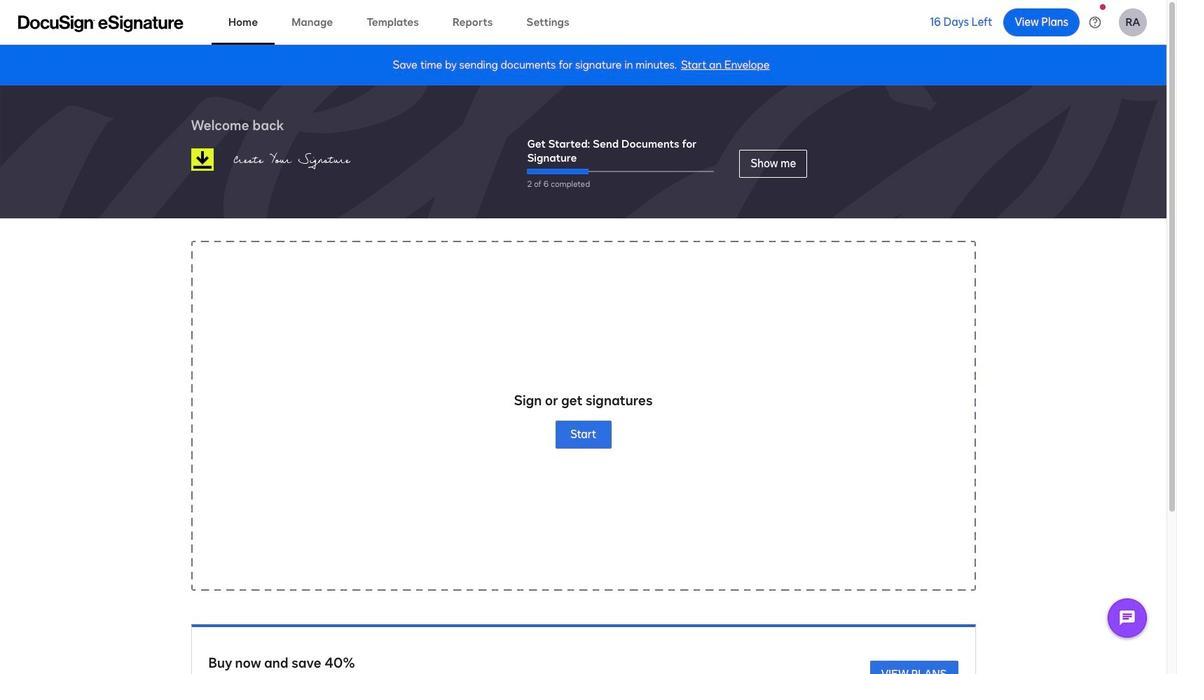 Task type: locate. For each thing, give the bounding box(es) containing it.
docusign esignature image
[[18, 15, 184, 32]]

docusignlogo image
[[191, 149, 213, 171]]



Task type: vqa. For each thing, say whether or not it's contained in the screenshot.
the DocuSign eSignature image
yes



